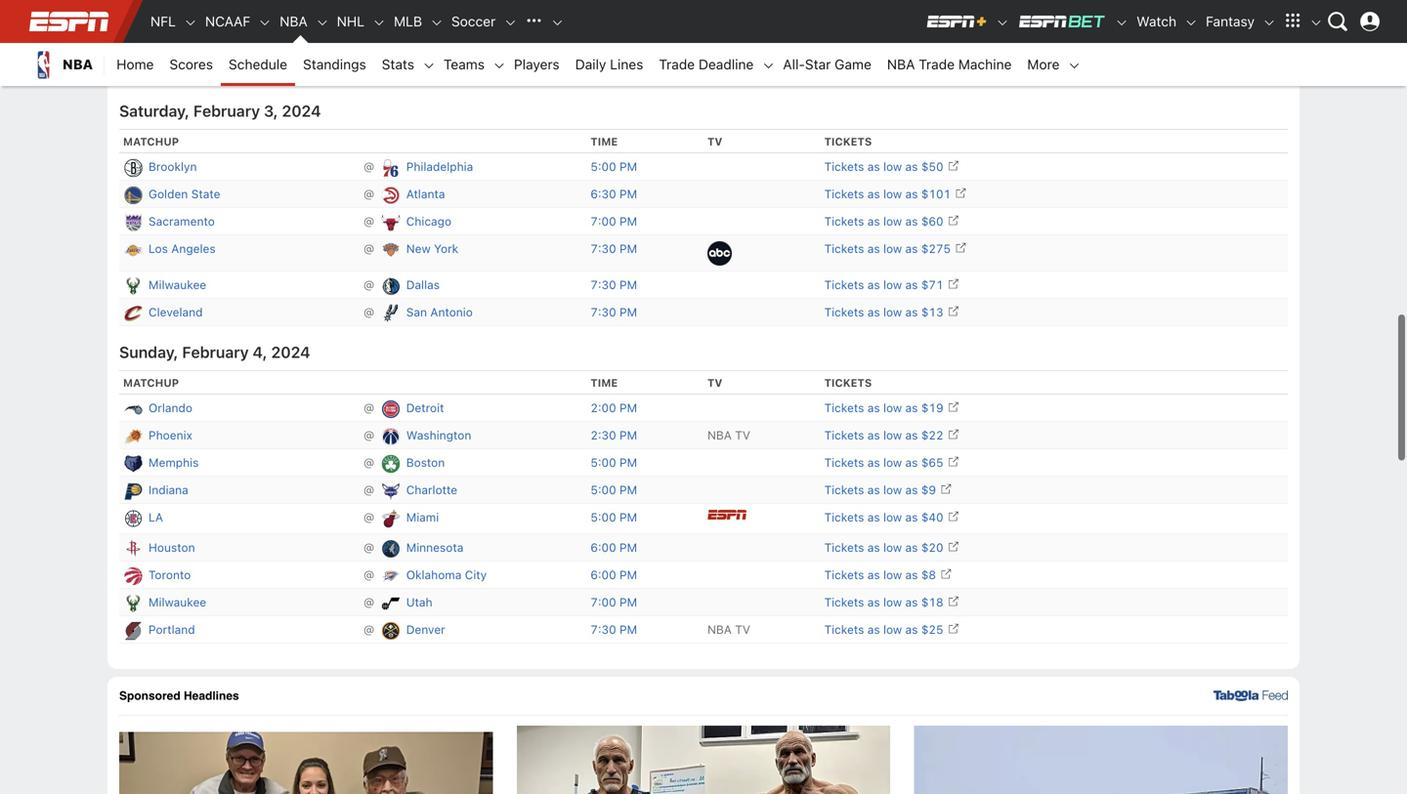 Task type: locate. For each thing, give the bounding box(es) containing it.
1 vertical spatial oklahoma city link
[[406, 566, 487, 585]]

1 vertical spatial milwaukee link
[[149, 594, 206, 612]]

tickets
[[825, 136, 872, 148], [825, 377, 872, 390]]

6:30 pm
[[591, 187, 638, 201]]

7:30 for denver
[[591, 624, 617, 637]]

low inside tickets as low as $65 link
[[884, 456, 903, 470]]

angeles
[[171, 242, 216, 256]]

@ for minnesota link
[[357, 541, 381, 555]]

16 pm from the top
[[620, 596, 638, 610]]

tickets
[[825, 9, 865, 23], [825, 37, 865, 51], [825, 64, 865, 78], [825, 160, 865, 174], [825, 187, 865, 201], [825, 215, 865, 228], [825, 242, 865, 256], [825, 278, 865, 292], [825, 306, 865, 319], [825, 402, 865, 415], [825, 429, 865, 443], [825, 456, 865, 470], [825, 484, 865, 497], [825, 511, 865, 525], [825, 541, 865, 555], [825, 569, 865, 582], [825, 596, 865, 610], [825, 624, 865, 637]]

0 vertical spatial portland
[[149, 64, 195, 78]]

3 7:00 from the top
[[591, 596, 617, 610]]

antonio down the dallas
[[431, 306, 473, 319]]

5:00
[[591, 160, 617, 174], [591, 456, 617, 470], [591, 484, 617, 497], [591, 511, 617, 525]]

14 pm from the top
[[620, 541, 638, 555]]

low for the tickets as low as $71 link
[[884, 278, 903, 292]]

2024 right 3,
[[282, 102, 321, 120]]

0 vertical spatial new
[[149, 37, 173, 51]]

0 vertical spatial 6:00
[[591, 541, 617, 555]]

0 horizontal spatial charlotte
[[149, 9, 200, 23]]

san antonio down dallas "link"
[[406, 306, 473, 319]]

1 nba tv from the top
[[708, 429, 751, 443]]

low inside tickets as low as $60 link
[[884, 215, 903, 228]]

1 tickets from the top
[[825, 9, 865, 23]]

9 pm from the top
[[620, 402, 638, 415]]

1 vertical spatial san
[[406, 306, 427, 319]]

charlotte link up new orleans link
[[149, 7, 200, 26]]

los
[[149, 242, 168, 256]]

nfl
[[151, 13, 176, 29]]

deadline
[[699, 56, 754, 72]]

2 antonio from the top
[[431, 306, 473, 319]]

abc image
[[708, 242, 732, 266]]

1 san antonio link from the top
[[406, 34, 473, 53]]

1 milwaukee from the top
[[149, 278, 206, 292]]

7:00
[[591, 37, 617, 51], [591, 215, 617, 228], [591, 596, 617, 610]]

4 tickets from the top
[[825, 160, 865, 174]]

february left 3,
[[194, 102, 260, 120]]

1 low from the top
[[884, 9, 903, 23]]

tickets inside tickets as low as $50 link
[[825, 160, 865, 174]]

tickets for tickets as low as $9 link
[[825, 484, 865, 497]]

february for sunday,
[[182, 343, 249, 362]]

matchup
[[123, 136, 179, 148], [123, 377, 179, 390]]

1 denver link from the top
[[406, 62, 446, 80]]

milwaukee up cleveland link
[[149, 278, 206, 292]]

mlb link
[[386, 0, 430, 43]]

low inside tickets as low as $19 link
[[884, 402, 903, 415]]

tickets as low as $11 up tickets as low as $35 link
[[825, 9, 944, 23]]

city for toronto
[[465, 569, 487, 582]]

1 horizontal spatial charlotte
[[406, 484, 458, 497]]

1 vertical spatial 6:00 pm link
[[591, 569, 638, 582]]

@ for utah link
[[357, 596, 381, 610]]

san down mlb
[[406, 37, 427, 51]]

denver for 7:30 pm
[[406, 624, 446, 637]]

espn image
[[708, 511, 747, 520]]

tickets as low as $9 link
[[825, 482, 952, 498]]

1 oklahoma city link from the top
[[406, 7, 487, 26]]

14 low from the top
[[884, 511, 903, 525]]

tickets as low as $25
[[825, 624, 944, 637]]

0 vertical spatial tickets as low as $11
[[825, 9, 944, 23]]

tickets up tickets as low as $19 on the bottom
[[825, 377, 872, 390]]

5:00 pm
[[591, 160, 638, 174], [591, 456, 638, 470], [591, 484, 638, 497], [591, 511, 638, 525]]

1 portland link from the top
[[149, 62, 195, 80]]

1 7:00 pm link from the top
[[591, 37, 638, 51]]

1 vertical spatial milwaukee
[[149, 596, 206, 610]]

charlotte for the topmost charlotte link
[[149, 9, 200, 23]]

10 low from the top
[[884, 402, 903, 415]]

5:00 pm link for charlotte
[[591, 484, 638, 497]]

5:00 pm link for miami
[[591, 511, 638, 525]]

1 vertical spatial oklahoma
[[406, 569, 462, 582]]

tickets for tickets as low as $18 link
[[825, 596, 865, 610]]

0 horizontal spatial nba link
[[20, 43, 105, 86]]

time up 6:30
[[591, 136, 618, 148]]

february left 4,
[[182, 343, 249, 362]]

1 vertical spatial san antonio link
[[406, 303, 473, 322]]

trade
[[659, 56, 695, 72], [919, 56, 955, 72]]

15 tickets from the top
[[825, 541, 865, 555]]

2024 for sunday, february 4, 2024
[[271, 343, 311, 362]]

1 horizontal spatial new
[[406, 242, 431, 256]]

tickets as low as $11 link for antonio
[[825, 35, 960, 51]]

2 time from the top
[[591, 377, 618, 390]]

low inside tickets as low as $9 link
[[884, 484, 903, 497]]

5:00 for philadelphia
[[591, 160, 617, 174]]

0 vertical spatial tickets as low as $11 link
[[825, 8, 960, 24]]

1 horizontal spatial trade
[[919, 56, 955, 72]]

0 vertical spatial tickets
[[825, 136, 872, 148]]

low for the tickets as low as $8 link
[[884, 569, 903, 582]]

tickets inside tickets as low as $40 link
[[825, 511, 865, 525]]

portland down new orleans link
[[149, 64, 195, 78]]

7:00 pm for 8:00
[[591, 37, 638, 51]]

1 vertical spatial denver
[[406, 624, 446, 637]]

trade left "deadline"
[[659, 56, 695, 72]]

tickets inside the tickets as low as $8 link
[[825, 569, 865, 582]]

1 denver from the top
[[406, 64, 446, 78]]

0 vertical spatial 7:00 pm link
[[591, 37, 638, 51]]

portland link for 8:00 pm
[[149, 62, 195, 80]]

toronto
[[149, 569, 191, 582]]

low for tickets as low as $101 link
[[884, 187, 903, 201]]

@ for chicago link
[[357, 215, 381, 228]]

15 @ from the top
[[357, 541, 381, 555]]

0 horizontal spatial charlotte link
[[149, 7, 200, 26]]

low inside tickets as low as $20 link
[[884, 541, 903, 555]]

2:00
[[591, 402, 617, 415]]

low inside tickets as low as $50 link
[[884, 160, 903, 174]]

0 vertical spatial 7:00
[[591, 37, 617, 51]]

1 tickets as low as $11 from the top
[[825, 9, 944, 23]]

1 6:00 pm link from the top
[[591, 541, 638, 555]]

2 tickets as low as $11 from the top
[[825, 37, 944, 51]]

1 vertical spatial 6:00
[[591, 569, 617, 582]]

1 vertical spatial nba tv
[[708, 624, 751, 637]]

4 7:30 pm link from the top
[[591, 624, 638, 637]]

oklahoma city link for charlotte
[[406, 7, 487, 26]]

low inside tickets as low as $35 link
[[884, 64, 903, 78]]

2 vertical spatial 7:00
[[591, 596, 617, 610]]

city
[[465, 9, 487, 23], [465, 569, 487, 582]]

1 6:00 from the top
[[591, 541, 617, 555]]

11 low from the top
[[884, 429, 903, 443]]

0 vertical spatial antonio
[[431, 37, 473, 51]]

sacramento
[[149, 215, 215, 228]]

0 horizontal spatial new
[[149, 37, 173, 51]]

tickets as low as $11 link
[[825, 8, 960, 24], [825, 35, 960, 51]]

1 6:00 pm from the top
[[591, 541, 638, 555]]

@ for philadelphia link
[[357, 160, 381, 174]]

2 nba tv from the top
[[708, 624, 751, 637]]

city for charlotte
[[465, 9, 487, 23]]

1 antonio from the top
[[431, 37, 473, 51]]

tickets for saturday, february 3, 2024
[[825, 136, 872, 148]]

0 vertical spatial portland link
[[149, 62, 195, 80]]

home
[[117, 56, 154, 72]]

7 @ from the top
[[357, 242, 381, 256]]

milwaukee
[[149, 278, 206, 292], [149, 596, 206, 610]]

0 vertical spatial february
[[194, 102, 260, 120]]

milwaukee link down the toronto
[[149, 594, 206, 612]]

1 vertical spatial charlotte
[[406, 484, 458, 497]]

0 vertical spatial denver link
[[406, 62, 446, 80]]

0 vertical spatial charlotte
[[149, 9, 200, 23]]

2 7:00 pm from the top
[[591, 215, 638, 228]]

7:30 pm for denver
[[591, 624, 638, 637]]

portland
[[149, 64, 195, 78], [149, 624, 195, 637]]

0 vertical spatial denver
[[406, 64, 446, 78]]

tickets for tickets as low as $50 link
[[825, 160, 865, 174]]

@ for washington link
[[357, 429, 381, 443]]

1 vertical spatial matchup
[[123, 377, 179, 390]]

1 7:30 pm from the top
[[591, 242, 638, 256]]

1 vertical spatial 6:00 pm
[[591, 569, 638, 582]]

7:00 pm
[[591, 37, 638, 51], [591, 215, 638, 228], [591, 596, 638, 610]]

1 vertical spatial 7:00 pm
[[591, 215, 638, 228]]

tickets inside tickets as low as $9 link
[[825, 484, 865, 497]]

standings
[[303, 56, 366, 72]]

$40
[[922, 511, 944, 525]]

13 tickets from the top
[[825, 484, 865, 497]]

2 vertical spatial 7:00 pm
[[591, 596, 638, 610]]

7:00 pm link
[[591, 37, 638, 51], [591, 215, 638, 228], [591, 596, 638, 610]]

tickets inside tickets as low as $101 link
[[825, 187, 865, 201]]

8:00
[[591, 64, 617, 78]]

0 vertical spatial 7:00 pm
[[591, 37, 638, 51]]

0 vertical spatial time
[[591, 136, 618, 148]]

7 low from the top
[[884, 242, 903, 256]]

1 city from the top
[[465, 9, 487, 23]]

1 vertical spatial antonio
[[431, 306, 473, 319]]

nba tv for 2:30 pm
[[708, 429, 751, 443]]

0 vertical spatial oklahoma city link
[[406, 7, 487, 26]]

0 vertical spatial nba tv
[[708, 429, 751, 443]]

1 horizontal spatial charlotte link
[[406, 481, 458, 500]]

3 5:00 pm link from the top
[[591, 484, 638, 497]]

tickets for the tickets as low as $22 link
[[825, 429, 865, 443]]

more espn image
[[1279, 7, 1308, 36]]

10 @ from the top
[[357, 402, 381, 415]]

new down nfl
[[149, 37, 173, 51]]

low inside tickets as low as $18 link
[[884, 596, 903, 610]]

1 vertical spatial city
[[465, 569, 487, 582]]

5:00 for miami
[[591, 511, 617, 525]]

san antonio link for 7:00
[[406, 34, 473, 53]]

4 7:30 pm from the top
[[591, 624, 638, 637]]

denver link for 8:00
[[406, 62, 446, 80]]

charlotte for the bottom charlotte link
[[406, 484, 458, 497]]

1 vertical spatial oklahoma city
[[406, 569, 487, 582]]

2 portland from the top
[[149, 624, 195, 637]]

oklahoma city for charlotte
[[406, 9, 487, 23]]

2 @ from the top
[[357, 37, 381, 51]]

espn bet image left the watch
[[1116, 16, 1129, 29]]

7:30 pm link for denver
[[591, 624, 638, 637]]

san down dallas "link"
[[406, 306, 427, 319]]

@ for "miami" link at the bottom
[[357, 511, 381, 525]]

tickets inside the tickets as low as $71 link
[[825, 278, 865, 292]]

1 vertical spatial 7:00 pm link
[[591, 215, 638, 228]]

nba trade machine link
[[880, 43, 1020, 86]]

5:00 pm for boston
[[591, 456, 638, 470]]

4 7:30 from the top
[[591, 624, 617, 637]]

1 vertical spatial new
[[406, 242, 431, 256]]

0 vertical spatial $11
[[922, 9, 944, 23]]

pm for tickets as low as $18
[[620, 596, 638, 610]]

time
[[591, 136, 618, 148], [591, 377, 618, 390]]

0 vertical spatial 6:00 pm
[[591, 541, 638, 555]]

1 horizontal spatial nba link
[[272, 0, 316, 43]]

pm for tickets as low as $101
[[620, 187, 638, 201]]

low for tickets as low as $40 link
[[884, 511, 903, 525]]

3 7:30 from the top
[[591, 306, 617, 319]]

portland down toronto link
[[149, 624, 195, 637]]

1 vertical spatial portland
[[149, 624, 195, 637]]

12 tickets from the top
[[825, 456, 865, 470]]

more sports image
[[551, 16, 564, 29]]

1 vertical spatial tickets as low as $11 link
[[825, 35, 960, 51]]

0 vertical spatial milwaukee link
[[149, 276, 206, 294]]

$60
[[922, 215, 944, 228]]

matchup for sunday,
[[123, 377, 179, 390]]

tickets inside tickets as low as $35 link
[[825, 64, 865, 78]]

time up 2:00
[[591, 377, 618, 390]]

1 7:30 from the top
[[591, 242, 617, 256]]

1 oklahoma city from the top
[[406, 9, 487, 23]]

pm for tickets as low as $20
[[620, 541, 638, 555]]

0 vertical spatial oklahoma
[[406, 9, 462, 23]]

4 5:00 pm from the top
[[591, 511, 638, 525]]

tickets as low as $18 link
[[825, 595, 960, 610]]

tickets for the tickets as low as $71 link
[[825, 278, 865, 292]]

7 tickets from the top
[[825, 242, 865, 256]]

nba inside global navigation element
[[280, 13, 308, 29]]

low for tickets as low as $60 link
[[884, 215, 903, 228]]

antonio for 7:00 pm
[[431, 37, 473, 51]]

0 vertical spatial san
[[406, 37, 427, 51]]

low inside the tickets as low as $8 link
[[884, 569, 903, 582]]

minnesota
[[406, 541, 464, 555]]

time for sunday, february 4, 2024
[[591, 377, 618, 390]]

14 tickets from the top
[[825, 511, 865, 525]]

1 vertical spatial tickets
[[825, 377, 872, 390]]

oklahoma for toronto
[[406, 569, 462, 582]]

tickets as low as $8
[[825, 569, 937, 582]]

matchup down sunday,
[[123, 377, 179, 390]]

2024 right 4,
[[271, 343, 311, 362]]

6:00 pm
[[591, 541, 638, 555], [591, 569, 638, 582]]

tickets as low as $65 link
[[825, 455, 960, 470]]

portland link down new orleans link
[[149, 62, 195, 80]]

san antonio down mlb icon
[[406, 37, 473, 51]]

low inside tickets as low as $275 link
[[884, 242, 903, 256]]

18 tickets from the top
[[825, 624, 865, 637]]

18 @ from the top
[[357, 624, 381, 637]]

2 7:00 from the top
[[591, 215, 617, 228]]

8:00 pm link
[[591, 64, 638, 78]]

daily lines
[[576, 56, 644, 72]]

2 denver link from the top
[[406, 621, 446, 640]]

8 low from the top
[[884, 278, 903, 292]]

7:30 for dallas
[[591, 278, 617, 292]]

golden
[[149, 187, 188, 201]]

0 vertical spatial matchup
[[123, 136, 179, 148]]

oklahoma for charlotte
[[406, 9, 462, 23]]

6:00 for oklahoma city
[[591, 569, 617, 582]]

0 horizontal spatial trade
[[659, 56, 695, 72]]

2:00 pm link
[[591, 402, 638, 415]]

milwaukee down the toronto
[[149, 596, 206, 610]]

tickets up the tickets as low as $50
[[825, 136, 872, 148]]

low inside tickets as low as $40 link
[[884, 511, 903, 525]]

2 5:00 pm link from the top
[[591, 456, 638, 470]]

0 vertical spatial city
[[465, 9, 487, 23]]

1 5:00 pm from the top
[[591, 160, 638, 174]]

nfl image
[[184, 16, 197, 29]]

tickets as low as $65
[[825, 456, 944, 470]]

1 vertical spatial san antonio
[[406, 306, 473, 319]]

5:00 pm for philadelphia
[[591, 160, 638, 174]]

san antonio link down dallas "link"
[[406, 303, 473, 322]]

2 6:00 pm link from the top
[[591, 569, 638, 582]]

low
[[884, 9, 903, 23], [884, 37, 903, 51], [884, 64, 903, 78], [884, 160, 903, 174], [884, 187, 903, 201], [884, 215, 903, 228], [884, 242, 903, 256], [884, 278, 903, 292], [884, 306, 903, 319], [884, 402, 903, 415], [884, 429, 903, 443], [884, 456, 903, 470], [884, 484, 903, 497], [884, 511, 903, 525], [884, 541, 903, 555], [884, 569, 903, 582], [884, 596, 903, 610], [884, 624, 903, 637]]

13 pm from the top
[[620, 511, 638, 525]]

2 pm from the top
[[620, 64, 638, 78]]

2 san from the top
[[406, 306, 427, 319]]

6:00 pm link
[[591, 541, 638, 555], [591, 569, 638, 582]]

headlines
[[184, 690, 239, 704]]

1 @ from the top
[[357, 9, 381, 23]]

charlotte up new orleans link
[[149, 9, 200, 23]]

portland for 7:30 pm
[[149, 624, 195, 637]]

2 6:00 from the top
[[591, 569, 617, 582]]

sponsored
[[119, 690, 181, 704]]

$275
[[922, 242, 951, 256]]

11 pm from the top
[[620, 456, 638, 470]]

13 @ from the top
[[357, 484, 381, 497]]

game
[[835, 56, 872, 72]]

tv
[[708, 136, 723, 148], [708, 377, 723, 390], [736, 429, 751, 443], [736, 624, 751, 637]]

trade down espn+ image
[[919, 56, 955, 72]]

stats
[[382, 56, 415, 72]]

0 vertical spatial 6:00 pm link
[[591, 541, 638, 555]]

tickets as low as $13
[[825, 306, 944, 319]]

3 5:00 from the top
[[591, 484, 617, 497]]

3 7:30 pm link from the top
[[591, 306, 638, 319]]

2 5:00 pm from the top
[[591, 456, 638, 470]]

espn bet image up more icon
[[1018, 14, 1108, 29]]

6 low from the top
[[884, 215, 903, 228]]

0 vertical spatial milwaukee
[[149, 278, 206, 292]]

1 portland from the top
[[149, 64, 195, 78]]

more image
[[1068, 59, 1082, 73]]

pm
[[620, 37, 638, 51], [620, 64, 638, 78], [620, 160, 638, 174], [620, 187, 638, 201], [620, 215, 638, 228], [620, 242, 638, 256], [620, 278, 638, 292], [620, 306, 638, 319], [620, 402, 638, 415], [620, 429, 638, 443], [620, 456, 638, 470], [620, 484, 638, 497], [620, 511, 638, 525], [620, 541, 638, 555], [620, 569, 638, 582], [620, 596, 638, 610], [620, 624, 638, 637]]

portland link down toronto link
[[149, 621, 195, 640]]

tickets for tickets as low as $40 link
[[825, 511, 865, 525]]

trade deadline link
[[652, 43, 762, 86]]

mlb image
[[430, 16, 444, 29]]

2 tickets from the top
[[825, 37, 865, 51]]

san antonio
[[406, 37, 473, 51], [406, 306, 473, 319]]

indiana
[[149, 484, 189, 497]]

tickets as low as $60
[[825, 215, 944, 228]]

1 tickets as low as $11 link from the top
[[825, 8, 960, 24]]

nba link left home link
[[20, 43, 105, 86]]

new york
[[406, 242, 459, 256]]

1 5:00 from the top
[[591, 160, 617, 174]]

7:30 pm for dallas
[[591, 278, 638, 292]]

2 vertical spatial 7:00 pm link
[[591, 596, 638, 610]]

2 milwaukee from the top
[[149, 596, 206, 610]]

15 pm from the top
[[620, 569, 638, 582]]

7:30 pm for san antonio
[[591, 306, 638, 319]]

watch
[[1137, 13, 1177, 29]]

1 vertical spatial time
[[591, 377, 618, 390]]

7:30 pm link for new york
[[591, 242, 638, 256]]

brooklyn
[[149, 160, 197, 174]]

17 pm from the top
[[620, 624, 638, 637]]

low for tickets as low as $19 link
[[884, 402, 903, 415]]

charlotte down boston at the bottom left
[[406, 484, 458, 497]]

tickets as low as $11 up "tickets as low as $35"
[[825, 37, 944, 51]]

@ for atlanta link
[[357, 187, 381, 201]]

milwaukee link up cleveland link
[[149, 276, 206, 294]]

tickets inside tickets as low as $13 link
[[825, 306, 865, 319]]

charlotte link down boston at the bottom left
[[406, 481, 458, 500]]

2024 for saturday, february 3, 2024
[[282, 102, 321, 120]]

6:00
[[591, 541, 617, 555], [591, 569, 617, 582]]

2 san antonio from the top
[[406, 306, 473, 319]]

5:00 for boston
[[591, 456, 617, 470]]

2 7:30 pm link from the top
[[591, 278, 638, 292]]

tickets inside tickets as low as $60 link
[[825, 215, 865, 228]]

3 7:30 pm from the top
[[591, 306, 638, 319]]

pm for tickets as low as $8
[[620, 569, 638, 582]]

tickets inside tickets as low as $25 link
[[825, 624, 865, 637]]

1 vertical spatial $11
[[922, 37, 944, 51]]

san antonio link
[[406, 34, 473, 53], [406, 303, 473, 322]]

5:00 for charlotte
[[591, 484, 617, 497]]

low inside the tickets as low as $71 link
[[884, 278, 903, 292]]

philadelphia link
[[406, 158, 473, 176]]

new
[[149, 37, 173, 51], [406, 242, 431, 256]]

teams
[[444, 56, 485, 72]]

tickets inside tickets as low as $20 link
[[825, 541, 865, 555]]

pm for tickets as low as $19
[[620, 402, 638, 415]]

espn bet image
[[1018, 14, 1108, 29], [1116, 16, 1129, 29]]

16 tickets from the top
[[825, 569, 865, 582]]

11 @ from the top
[[357, 429, 381, 443]]

5:00 pm link for boston
[[591, 456, 638, 470]]

low inside tickets as low as $101 link
[[884, 187, 903, 201]]

phoenix link
[[149, 426, 193, 445]]

1 tickets from the top
[[825, 136, 872, 148]]

soccer
[[452, 13, 496, 29]]

all-star game
[[784, 56, 872, 72]]

$101
[[922, 187, 951, 201]]

tickets inside tickets as low as $18 link
[[825, 596, 865, 610]]

antonio up teams
[[431, 37, 473, 51]]

nba tv for 7:30 pm
[[708, 624, 751, 637]]

9 low from the top
[[884, 306, 903, 319]]

tickets inside tickets as low as $275 link
[[825, 242, 865, 256]]

1 vertical spatial portland link
[[149, 621, 195, 640]]

milwaukee for utah
[[149, 596, 206, 610]]

@
[[357, 9, 381, 23], [357, 37, 381, 51], [357, 64, 381, 78], [357, 160, 381, 174], [357, 187, 381, 201], [357, 215, 381, 228], [357, 242, 381, 256], [357, 278, 381, 292], [357, 306, 381, 319], [357, 402, 381, 415], [357, 429, 381, 443], [357, 456, 381, 470], [357, 484, 381, 497], [357, 511, 381, 525], [357, 541, 381, 555], [357, 569, 381, 582], [357, 596, 381, 610], [357, 624, 381, 637]]

milwaukee link for dallas
[[149, 276, 206, 294]]

1 vertical spatial denver link
[[406, 621, 446, 640]]

low for tickets as low as $18 link
[[884, 596, 903, 610]]

4 low from the top
[[884, 160, 903, 174]]

tickets inside tickets as low as $65 link
[[825, 456, 865, 470]]

3 pm from the top
[[620, 160, 638, 174]]

chicago link
[[406, 212, 452, 231]]

18 low from the top
[[884, 624, 903, 637]]

tickets as low as $11 for oklahoma city
[[825, 9, 944, 23]]

matchup down "saturday,"
[[123, 136, 179, 148]]

0 vertical spatial san antonio link
[[406, 34, 473, 53]]

0 vertical spatial san antonio
[[406, 37, 473, 51]]

february for saturday,
[[194, 102, 260, 120]]

oklahoma city
[[406, 9, 487, 23], [406, 569, 487, 582]]

0 vertical spatial oklahoma city
[[406, 9, 487, 23]]

teams image
[[493, 59, 506, 73]]

1 vertical spatial 2024
[[271, 343, 311, 362]]

san antonio link down mlb icon
[[406, 34, 473, 53]]

ncaaf image
[[258, 16, 272, 29]]

16 @ from the top
[[357, 569, 381, 582]]

2 oklahoma city from the top
[[406, 569, 487, 582]]

tickets as low as $19
[[825, 402, 944, 415]]

golden state
[[149, 187, 220, 201]]

11 tickets from the top
[[825, 429, 865, 443]]

tickets inside the tickets as low as $22 link
[[825, 429, 865, 443]]

4 pm from the top
[[620, 187, 638, 201]]

1 vertical spatial february
[[182, 343, 249, 362]]

tickets inside tickets as low as $19 link
[[825, 402, 865, 415]]

scores link
[[162, 43, 221, 86]]

2 7:00 pm link from the top
[[591, 215, 638, 228]]

nfl link
[[143, 0, 184, 43]]

new left york
[[406, 242, 431, 256]]

1 vertical spatial tickets as low as $11
[[825, 37, 944, 51]]

utah
[[406, 596, 433, 610]]

saturday,
[[119, 102, 190, 120]]

low inside tickets as low as $25 link
[[884, 624, 903, 637]]

1 vertical spatial 7:00
[[591, 215, 617, 228]]

2 milwaukee link from the top
[[149, 594, 206, 612]]

8 @ from the top
[[357, 278, 381, 292]]

espn plus image
[[997, 16, 1010, 29]]

low inside the tickets as low as $22 link
[[884, 429, 903, 443]]

nba link up schedule
[[272, 0, 316, 43]]

low inside tickets as low as $13 link
[[884, 306, 903, 319]]

pm for tickets as low as $22
[[620, 429, 638, 443]]

14 @ from the top
[[357, 511, 381, 525]]

0 vertical spatial 2024
[[282, 102, 321, 120]]

8 pm from the top
[[620, 306, 638, 319]]

6:00 for minnesota
[[591, 541, 617, 555]]



Task type: describe. For each thing, give the bounding box(es) containing it.
1 horizontal spatial espn bet image
[[1116, 16, 1129, 29]]

pm for tickets as low as $275
[[620, 242, 638, 256]]

pm for tickets as low as $71
[[620, 278, 638, 292]]

5:00 pm link for philadelphia
[[591, 160, 638, 174]]

pm for tickets as low as $65
[[620, 456, 638, 470]]

7:30 for san antonio
[[591, 306, 617, 319]]

7:00 pm link for 7:30
[[591, 215, 638, 228]]

golden state link
[[149, 185, 220, 204]]

tickets as low as $22
[[825, 429, 944, 443]]

tickets as low as $35
[[825, 64, 944, 78]]

washington link
[[406, 426, 472, 445]]

star
[[806, 56, 831, 72]]

3 @ from the top
[[357, 64, 381, 78]]

7:00 pm for 7:30
[[591, 215, 638, 228]]

tickets for tickets as low as $13 link
[[825, 306, 865, 319]]

pm for tickets as low as $25
[[620, 624, 638, 637]]

pm for tickets as low as $13
[[620, 306, 638, 319]]

tickets as low as $40
[[825, 511, 944, 525]]

2 low from the top
[[884, 37, 903, 51]]

tickets as low as $11 for san antonio
[[825, 37, 944, 51]]

6:30 pm link
[[591, 187, 638, 201]]

7:30 for new york
[[591, 242, 617, 256]]

orleans
[[176, 37, 219, 51]]

denver link for 7:30
[[406, 621, 446, 640]]

$25
[[922, 624, 944, 637]]

0 horizontal spatial espn bet image
[[1018, 14, 1108, 29]]

matchup for saturday,
[[123, 136, 179, 148]]

scores
[[170, 56, 213, 72]]

7:00 for 7:30 pm
[[591, 215, 617, 228]]

chicago
[[406, 215, 452, 228]]

espn+ image
[[926, 14, 989, 29]]

7:00 for 8:00 pm
[[591, 37, 617, 51]]

1 trade from the left
[[659, 56, 695, 72]]

new orleans link
[[149, 34, 219, 53]]

0 vertical spatial charlotte link
[[149, 7, 200, 26]]

teams link
[[436, 43, 493, 86]]

tickets for tickets as low as $25 link
[[825, 624, 865, 637]]

5:00 pm for charlotte
[[591, 484, 638, 497]]

3,
[[264, 102, 278, 120]]

global navigation element
[[20, 0, 1388, 43]]

tickets as low as $71
[[825, 278, 944, 292]]

espn more sports home page image
[[519, 7, 549, 36]]

milwaukee for dallas
[[149, 278, 206, 292]]

tickets as low as $60 link
[[825, 213, 960, 229]]

new for new york
[[406, 242, 431, 256]]

atlanta link
[[406, 185, 445, 204]]

$13
[[922, 306, 944, 319]]

pm for tickets as low as $35
[[620, 64, 638, 78]]

tickets as low as $101 link
[[825, 186, 967, 202]]

$18
[[922, 596, 944, 610]]

la link
[[149, 509, 163, 527]]

7:30 pm for new york
[[591, 242, 638, 256]]

tickets for tickets as low as $275 link on the right of page
[[825, 242, 865, 256]]

players link
[[506, 43, 568, 86]]

2:00 pm
[[591, 402, 638, 415]]

tickets for tickets as low as $11 link related to city
[[825, 9, 865, 23]]

new for new orleans
[[149, 37, 173, 51]]

san antonio for 7:30 pm
[[406, 306, 473, 319]]

tickets as low as $11 link for city
[[825, 8, 960, 24]]

@ for oklahoma city "link" related to toronto
[[357, 569, 381, 582]]

tickets as low as $275 link
[[825, 241, 967, 256]]

2 trade from the left
[[919, 56, 955, 72]]

$22
[[922, 429, 944, 443]]

minnesota link
[[406, 539, 464, 558]]

watch image
[[1185, 16, 1199, 29]]

indiana link
[[149, 481, 189, 500]]

tickets for tickets as low as $11 link related to antonio
[[825, 37, 865, 51]]

stats image
[[422, 59, 436, 73]]

watch link
[[1129, 0, 1185, 43]]

tickets as low as $20 link
[[825, 540, 960, 555]]

1 vertical spatial charlotte link
[[406, 481, 458, 500]]

$50
[[922, 160, 944, 174]]

trade deadline
[[659, 56, 754, 72]]

6:00 pm for oklahoma city
[[591, 569, 638, 582]]

machine
[[959, 56, 1012, 72]]

profile management image
[[1361, 12, 1381, 31]]

portland link for 7:30 pm
[[149, 621, 195, 640]]

nba trade machine
[[888, 56, 1012, 72]]

$11 for san antonio
[[922, 37, 944, 51]]

@ for charlotte's oklahoma city "link"
[[357, 9, 381, 23]]

phoenix
[[149, 429, 193, 443]]

los angeles
[[149, 242, 216, 256]]

milwaukee link for utah
[[149, 594, 206, 612]]

2:30 pm
[[591, 429, 638, 443]]

tickets as low as $40 link
[[825, 510, 960, 525]]

@ for the bottom charlotte link
[[357, 484, 381, 497]]

tickets as low as $8 link
[[825, 567, 952, 583]]

daily
[[576, 56, 607, 72]]

new york link
[[406, 240, 459, 258]]

soccer image
[[504, 16, 517, 29]]

memphis link
[[149, 454, 199, 472]]

state
[[191, 187, 220, 201]]

tickets as low as $25 link
[[825, 622, 960, 638]]

@ for 'detroit' link
[[357, 402, 381, 415]]

los angeles link
[[149, 240, 216, 258]]

ncaaf link
[[197, 0, 258, 43]]

memphis
[[149, 456, 199, 470]]

tickets for tickets as low as $20 link
[[825, 541, 865, 555]]

3 7:00 pm from the top
[[591, 596, 638, 610]]

sponsored headlines
[[119, 690, 239, 704]]

pm for tickets as low as $60
[[620, 215, 638, 228]]

pm for tickets as low as $9
[[620, 484, 638, 497]]

antonio for 7:30 pm
[[431, 306, 473, 319]]

houston link
[[149, 539, 195, 558]]

standings link
[[295, 43, 374, 86]]

tickets for tickets as low as $101 link
[[825, 187, 865, 201]]

san for 7:30 pm
[[406, 306, 427, 319]]

nhl image
[[373, 16, 386, 29]]

york
[[434, 242, 459, 256]]

oklahoma city for toronto
[[406, 569, 487, 582]]

new orleans
[[149, 37, 219, 51]]

boston link
[[406, 454, 445, 472]]

tickets as low as $71 link
[[825, 277, 960, 292]]

atlanta
[[406, 187, 445, 201]]

fantasy link
[[1199, 0, 1263, 43]]

tickets for the tickets as low as $8 link
[[825, 569, 865, 582]]

tickets for tickets as low as $65 link
[[825, 456, 865, 470]]

tickets as low as $22 link
[[825, 427, 960, 443]]

detroit link
[[406, 399, 444, 418]]

san for 7:00 pm
[[406, 37, 427, 51]]

fantasy
[[1207, 13, 1255, 29]]

pm for tickets as low as $40
[[620, 511, 638, 525]]

saturday, february 3, 2024
[[119, 102, 321, 120]]

$8
[[922, 569, 937, 582]]

schedule link
[[221, 43, 295, 86]]

oklahoma city link for toronto
[[406, 566, 487, 585]]

tickets as low as $13 link
[[825, 304, 960, 320]]

toronto link
[[149, 566, 191, 585]]

nba image
[[316, 16, 329, 29]]

$71
[[922, 278, 944, 292]]

ncaaf
[[205, 13, 250, 29]]

6:00 pm link for oklahoma city
[[591, 569, 638, 582]]

more espn image
[[1310, 16, 1324, 29]]

low for tickets as low as $20 link
[[884, 541, 903, 555]]

denver for 8:00 pm
[[406, 64, 446, 78]]

sunday, february 4, 2024
[[119, 343, 311, 362]]

pm for tickets as low as $11
[[620, 37, 638, 51]]

tickets for tickets as low as $35 link
[[825, 64, 865, 78]]

tickets as low as $9
[[825, 484, 937, 497]]

nhl
[[337, 13, 365, 29]]

fantasy image
[[1263, 16, 1277, 29]]

la
[[149, 511, 163, 525]]

pm for tickets as low as $50
[[620, 160, 638, 174]]

9 @ from the top
[[357, 306, 381, 319]]

utah link
[[406, 594, 433, 612]]

philadelphia
[[406, 160, 473, 174]]

@ for boston link
[[357, 456, 381, 470]]

trade deadline image
[[762, 59, 776, 73]]

@ for dallas "link"
[[357, 278, 381, 292]]

tickets for tickets as low as $60 link
[[825, 215, 865, 228]]

stats link
[[374, 43, 422, 86]]

tickets for tickets as low as $19 link
[[825, 402, 865, 415]]

low for tickets as low as $65 link
[[884, 456, 903, 470]]

low for tickets as low as $9 link
[[884, 484, 903, 497]]

cleveland
[[149, 306, 203, 319]]

3 7:00 pm link from the top
[[591, 596, 638, 610]]

dallas
[[406, 278, 440, 292]]

boston
[[406, 456, 445, 470]]

orlando link
[[149, 399, 193, 418]]

5:00 pm for miami
[[591, 511, 638, 525]]



Task type: vqa. For each thing, say whether or not it's contained in the screenshot.
middle the 4-2
no



